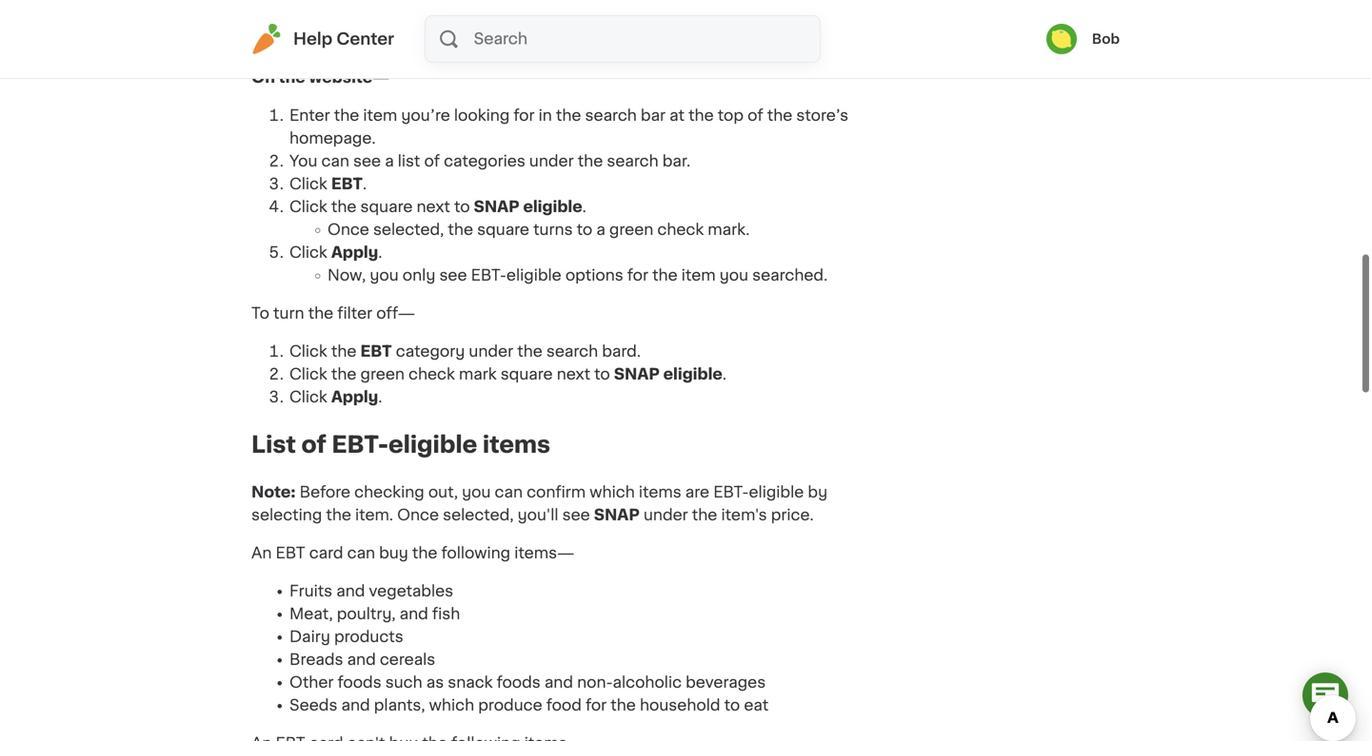Task type: describe. For each thing, give the bounding box(es) containing it.
category
[[396, 344, 465, 360]]

ebt- inside "enter the item you're looking for in the search bar at the top of the store's homepage. you can see a list of categories under the search bar. click ebt . click the square next to snap eligible . once selected, the square turns to a green check mark. click apply . now, you only see ebt-eligible options for the item you searched."
[[471, 268, 507, 283]]

poultry,
[[337, 607, 396, 622]]

0 horizontal spatial you
[[370, 268, 399, 283]]

Search search field
[[472, 16, 820, 62]]

before checking out, you can confirm which items are ebt-eligible by selecting the item. once selected, you'll see
[[251, 485, 828, 523]]

snap under the item's price.
[[594, 508, 814, 523]]

0 vertical spatial square
[[360, 200, 413, 215]]

0 vertical spatial a
[[385, 154, 394, 169]]

green inside "enter the item you're looking for in the search bar at the top of the store's homepage. you can see a list of categories under the search bar. click ebt . click the square next to snap eligible . once selected, the square turns to a green check mark. click apply . now, you only see ebt-eligible options for the item you searched."
[[609, 222, 654, 238]]

once inside the before checking out, you can confirm which items are ebt-eligible by selecting the item. once selected, you'll see
[[397, 508, 439, 523]]

user avatar image
[[1046, 24, 1077, 54]]

before
[[300, 485, 351, 500]]

bob link
[[1046, 24, 1120, 54]]

0 horizontal spatial of
[[301, 434, 326, 457]]

produce
[[478, 698, 542, 714]]

search inside click the ebt category under the search bard. click the green check mark square next to snap eligible . click apply .
[[546, 344, 598, 360]]

mark.
[[708, 222, 750, 238]]

homepage.
[[289, 131, 376, 146]]

following
[[441, 546, 511, 561]]

to turn the filter off—
[[251, 306, 415, 322]]

note:
[[251, 485, 296, 500]]

to right turns
[[577, 222, 593, 238]]

plants,
[[374, 698, 425, 714]]

you inside the before checking out, you can confirm which items are ebt-eligible by selecting the item. once selected, you'll see
[[462, 485, 491, 500]]

in
[[539, 108, 552, 123]]

you're
[[401, 108, 450, 123]]

dairy
[[289, 630, 330, 645]]

searched.
[[752, 268, 828, 283]]

you'll
[[518, 508, 559, 523]]

0 vertical spatial for
[[514, 108, 535, 123]]

under inside "enter the item you're looking for in the search bar at the top of the store's homepage. you can see a list of categories under the search bar. click ebt . click the square next to snap eligible . once selected, the square turns to a green check mark. click apply . now, you only see ebt-eligible options for the item you searched."
[[529, 154, 574, 169]]

apply inside click the ebt category under the search bard. click the green check mark square next to snap eligible . click apply .
[[331, 390, 378, 405]]

and right seeds
[[341, 698, 370, 714]]

help center
[[293, 31, 394, 47]]

and up food
[[545, 676, 573, 691]]

enter the item you're looking for in the search bar at the top of the store's homepage. you can see a list of categories under the search bar. click ebt . click the square next to snap eligible . once selected, the square turns to a green check mark. click apply . now, you only see ebt-eligible options for the item you searched.
[[289, 108, 848, 283]]

click the ebt category under the search bard. click the green check mark square next to snap eligible . click apply .
[[289, 344, 727, 405]]

on
[[251, 70, 275, 85]]

instacart image
[[251, 24, 282, 54]]

0 vertical spatial search
[[585, 108, 637, 123]]

breads
[[289, 653, 343, 668]]

cereals
[[380, 653, 435, 668]]

selected, inside the before checking out, you can confirm which items are ebt-eligible by selecting the item. once selected, you'll see
[[443, 508, 514, 523]]

mark
[[459, 367, 497, 382]]

2 horizontal spatial for
[[627, 268, 648, 283]]

turn
[[273, 306, 304, 322]]

website—
[[309, 70, 389, 85]]

household
[[640, 698, 720, 714]]

enter
[[289, 108, 330, 123]]

buy
[[379, 546, 408, 561]]

products
[[334, 630, 403, 645]]

0 horizontal spatial see
[[353, 154, 381, 169]]

bar
[[641, 108, 666, 123]]

eligible inside the before checking out, you can confirm which items are ebt-eligible by selecting the item. once selected, you'll see
[[749, 485, 804, 500]]

list
[[398, 154, 420, 169]]

fruits
[[289, 584, 332, 599]]

bob
[[1092, 32, 1120, 46]]

only
[[403, 268, 436, 283]]

out,
[[428, 485, 458, 500]]

fruits and vegetables meat, poultry, and fish dairy products breads and cereals other foods such as snack foods and non-alcoholic beverages seeds and plants, which produce food for the household to eat
[[289, 584, 769, 714]]

confirm
[[527, 485, 586, 500]]

list
[[251, 434, 296, 457]]

turns
[[533, 222, 573, 238]]

an ebt card can buy the following items—
[[251, 546, 575, 561]]

on the website—
[[251, 70, 389, 85]]

next inside click the ebt category under the search bard. click the green check mark square next to snap eligible . click apply .
[[557, 367, 590, 382]]

eligible inside click the ebt category under the search bard. click the green check mark square next to snap eligible . click apply .
[[663, 367, 723, 382]]

can inside "enter the item you're looking for in the search bar at the top of the store's homepage. you can see a list of categories under the search bar. click ebt . click the square next to snap eligible . once selected, the square turns to a green check mark. click apply . now, you only see ebt-eligible options for the item you searched."
[[321, 154, 349, 169]]

for inside "fruits and vegetables meat, poultry, and fish dairy products breads and cereals other foods such as snack foods and non-alcoholic beverages seeds and plants, which produce food for the household to eat"
[[586, 698, 607, 714]]

1 vertical spatial a
[[596, 222, 605, 238]]

such
[[385, 676, 422, 691]]

0 horizontal spatial ebt-
[[332, 434, 388, 457]]

1 vertical spatial of
[[424, 154, 440, 169]]

categories
[[444, 154, 525, 169]]

snap inside "enter the item you're looking for in the search bar at the top of the store's homepage. you can see a list of categories under the search bar. click ebt . click the square next to snap eligible . once selected, the square turns to a green check mark. click apply . now, you only see ebt-eligible options for the item you searched."
[[474, 200, 520, 215]]

next inside "enter the item you're looking for in the search bar at the top of the store's homepage. you can see a list of categories under the search bar. click ebt . click the square next to snap eligible . once selected, the square turns to a green check mark. click apply . now, you only see ebt-eligible options for the item you searched."
[[417, 200, 450, 215]]

1 horizontal spatial item
[[682, 268, 716, 283]]

3 click from the top
[[289, 245, 327, 261]]

2 horizontal spatial of
[[748, 108, 763, 123]]

which inside the before checking out, you can confirm which items are ebt-eligible by selecting the item. once selected, you'll see
[[590, 485, 635, 500]]

and up poultry,
[[336, 584, 365, 599]]

top
[[718, 108, 744, 123]]



Task type: vqa. For each thing, say whether or not it's contained in the screenshot.
the household
yes



Task type: locate. For each thing, give the bounding box(es) containing it.
0 horizontal spatial check
[[409, 367, 455, 382]]

apply up list of ebt-eligible items
[[331, 390, 378, 405]]

beverages
[[686, 676, 766, 691]]

to down bard.
[[594, 367, 610, 382]]

options
[[565, 268, 623, 283]]

square inside click the ebt category under the search bard. click the green check mark square next to snap eligible . click apply .
[[501, 367, 553, 382]]

0 vertical spatial ebt
[[331, 177, 363, 192]]

1 vertical spatial snap
[[614, 367, 660, 382]]

1 click from the top
[[289, 177, 327, 192]]

eat
[[744, 698, 769, 714]]

snap inside click the ebt category under the search bard. click the green check mark square next to snap eligible . click apply .
[[614, 367, 660, 382]]

1 horizontal spatial you
[[462, 485, 491, 500]]

which inside "fruits and vegetables meat, poultry, and fish dairy products breads and cereals other foods such as snack foods and non-alcoholic beverages seeds and plants, which produce food for the household to eat"
[[429, 698, 474, 714]]

1 horizontal spatial check
[[657, 222, 704, 238]]

2 apply from the top
[[331, 390, 378, 405]]

2 vertical spatial of
[[301, 434, 326, 457]]

to
[[454, 200, 470, 215], [577, 222, 593, 238], [594, 367, 610, 382], [724, 698, 740, 714]]

0 vertical spatial ebt-
[[471, 268, 507, 283]]

ebt- inside the before checking out, you can confirm which items are ebt-eligible by selecting the item. once selected, you'll see
[[713, 485, 749, 500]]

square down the list
[[360, 200, 413, 215]]

1 apply from the top
[[331, 245, 378, 261]]

0 vertical spatial selected,
[[373, 222, 444, 238]]

foods up produce
[[497, 676, 541, 691]]

2 vertical spatial snap
[[594, 508, 640, 523]]

0 horizontal spatial which
[[429, 698, 474, 714]]

check
[[657, 222, 704, 238], [409, 367, 455, 382]]

1 vertical spatial selected,
[[443, 508, 514, 523]]

search left bar.
[[607, 154, 659, 169]]

item left you're
[[363, 108, 397, 123]]

reset
[[320, 32, 367, 47]]

0 vertical spatial see
[[353, 154, 381, 169]]

checking
[[354, 485, 424, 500]]

5 click from the top
[[289, 367, 327, 382]]

2 vertical spatial can
[[347, 546, 375, 561]]

green inside click the ebt category under the search bard. click the green check mark square next to snap eligible . click apply .
[[360, 367, 405, 382]]

foods
[[338, 676, 382, 691], [497, 676, 541, 691]]

ebt- up checking
[[332, 434, 388, 457]]

1 vertical spatial square
[[477, 222, 529, 238]]

see down homepage.
[[353, 154, 381, 169]]

under up mark
[[469, 344, 513, 360]]

1 vertical spatial ebt
[[360, 344, 392, 360]]

selected, up only
[[373, 222, 444, 238]]

alcoholic
[[613, 676, 682, 691]]

0 vertical spatial which
[[590, 485, 635, 500]]

0 vertical spatial next
[[417, 200, 450, 215]]

0 horizontal spatial foods
[[338, 676, 382, 691]]

check down category
[[409, 367, 455, 382]]

1 horizontal spatial next
[[557, 367, 590, 382]]

are
[[685, 485, 710, 500]]

help center link
[[251, 24, 394, 54]]

2 horizontal spatial you
[[720, 268, 748, 283]]

the
[[279, 70, 305, 85], [334, 108, 359, 123], [556, 108, 581, 123], [689, 108, 714, 123], [767, 108, 793, 123], [578, 154, 603, 169], [331, 200, 357, 215], [448, 222, 473, 238], [652, 268, 678, 283], [308, 306, 333, 322], [331, 344, 357, 360], [517, 344, 543, 360], [331, 367, 357, 382], [326, 508, 351, 523], [692, 508, 717, 523], [412, 546, 438, 561], [611, 698, 636, 714]]

bar.
[[662, 154, 691, 169]]

1 horizontal spatial green
[[609, 222, 654, 238]]

selected,
[[373, 222, 444, 238], [443, 508, 514, 523]]

2 vertical spatial see
[[562, 508, 590, 523]]

item.
[[355, 508, 393, 523]]

1 horizontal spatial see
[[439, 268, 467, 283]]

2 vertical spatial for
[[586, 698, 607, 714]]

1 horizontal spatial a
[[596, 222, 605, 238]]

0 horizontal spatial items
[[483, 434, 550, 457]]

for down non-
[[586, 698, 607, 714]]

you
[[370, 268, 399, 283], [720, 268, 748, 283], [462, 485, 491, 500]]

items—
[[514, 546, 575, 561]]

0 vertical spatial once
[[328, 222, 369, 238]]

snap down bard.
[[614, 367, 660, 382]]

to down categories
[[454, 200, 470, 215]]

see right only
[[439, 268, 467, 283]]

2 vertical spatial ebt
[[276, 546, 305, 561]]

eligible
[[523, 200, 582, 215], [507, 268, 562, 283], [663, 367, 723, 382], [388, 434, 477, 457], [749, 485, 804, 500]]

you
[[289, 154, 317, 169]]

apply inside "enter the item you're looking for in the search bar at the top of the store's homepage. you can see a list of categories under the search bar. click ebt . click the square next to snap eligible . once selected, the square turns to a green check mark. click apply . now, you only see ebt-eligible options for the item you searched."
[[331, 245, 378, 261]]

1 vertical spatial once
[[397, 508, 439, 523]]

square left turns
[[477, 222, 529, 238]]

green down category
[[360, 367, 405, 382]]

0 vertical spatial apply
[[331, 245, 378, 261]]

non-
[[577, 676, 613, 691]]

once up now,
[[328, 222, 369, 238]]

bard.
[[602, 344, 641, 360]]

other
[[289, 676, 334, 691]]

snack
[[448, 676, 493, 691]]

to inside "fruits and vegetables meat, poultry, and fish dairy products breads and cereals other foods such as snack foods and non-alcoholic beverages seeds and plants, which produce food for the household to eat"
[[724, 698, 740, 714]]

1 vertical spatial which
[[429, 698, 474, 714]]

green
[[609, 222, 654, 238], [360, 367, 405, 382]]

food
[[546, 698, 582, 714]]

a up options
[[596, 222, 605, 238]]

and down products
[[347, 653, 376, 668]]

0 vertical spatial check
[[657, 222, 704, 238]]

check inside click the ebt category under the search bard. click the green check mark square next to snap eligible . click apply .
[[409, 367, 455, 382]]

1 horizontal spatial ebt-
[[471, 268, 507, 283]]

as
[[426, 676, 444, 691]]

once
[[328, 222, 369, 238], [397, 508, 439, 523]]

1 vertical spatial for
[[627, 268, 648, 283]]

check left mark.
[[657, 222, 704, 238]]

fish
[[432, 607, 460, 622]]

tap reset .
[[289, 32, 371, 47]]

apply up now,
[[331, 245, 378, 261]]

can
[[321, 154, 349, 169], [495, 485, 523, 500], [347, 546, 375, 561]]

1 vertical spatial items
[[639, 485, 682, 500]]

a left the list
[[385, 154, 394, 169]]

1 horizontal spatial for
[[586, 698, 607, 714]]

1 horizontal spatial items
[[639, 485, 682, 500]]

can inside the before checking out, you can confirm which items are ebt-eligible by selecting the item. once selected, you'll see
[[495, 485, 523, 500]]

2 horizontal spatial ebt-
[[713, 485, 749, 500]]

under down are
[[644, 508, 688, 523]]

ebt inside "enter the item you're looking for in the search bar at the top of the store's homepage. you can see a list of categories under the search bar. click ebt . click the square next to snap eligible . once selected, the square turns to a green check mark. click apply . now, you only see ebt-eligible options for the item you searched."
[[331, 177, 363, 192]]

at
[[670, 108, 685, 123]]

1 horizontal spatial under
[[529, 154, 574, 169]]

check inside "enter the item you're looking for in the search bar at the top of the store's homepage. you can see a list of categories under the search bar. click ebt . click the square next to snap eligible . once selected, the square turns to a green check mark. click apply . now, you only see ebt-eligible options for the item you searched."
[[657, 222, 704, 238]]

ebt down homepage.
[[331, 177, 363, 192]]

1 vertical spatial ebt-
[[332, 434, 388, 457]]

list of ebt-eligible items
[[251, 434, 550, 457]]

ebt inside click the ebt category under the search bard. click the green check mark square next to snap eligible . click apply .
[[360, 344, 392, 360]]

selected, inside "enter the item you're looking for in the search bar at the top of the store's homepage. you can see a list of categories under the search bar. click ebt . click the square next to snap eligible . once selected, the square turns to a green check mark. click apply . now, you only see ebt-eligible options for the item you searched."
[[373, 222, 444, 238]]

which right confirm
[[590, 485, 635, 500]]

1 vertical spatial item
[[682, 268, 716, 283]]

selecting
[[251, 508, 322, 523]]

1 vertical spatial can
[[495, 485, 523, 500]]

items
[[483, 434, 550, 457], [639, 485, 682, 500]]

of right the list
[[424, 154, 440, 169]]

once down out,
[[397, 508, 439, 523]]

ebt right "an"
[[276, 546, 305, 561]]

once inside "enter the item you're looking for in the search bar at the top of the store's homepage. you can see a list of categories under the search bar. click ebt . click the square next to snap eligible . once selected, the square turns to a green check mark. click apply . now, you only see ebt-eligible options for the item you searched."
[[328, 222, 369, 238]]

items up confirm
[[483, 434, 550, 457]]

of right list
[[301, 434, 326, 457]]

and down vegetables
[[400, 607, 428, 622]]

price.
[[771, 508, 814, 523]]

you right out,
[[462, 485, 491, 500]]

the inside "fruits and vegetables meat, poultry, and fish dairy products breads and cereals other foods such as snack foods and non-alcoholic beverages seeds and plants, which produce food for the household to eat"
[[611, 698, 636, 714]]

0 vertical spatial items
[[483, 434, 550, 457]]

1 horizontal spatial foods
[[497, 676, 541, 691]]

click
[[289, 177, 327, 192], [289, 200, 327, 215], [289, 245, 327, 261], [289, 344, 327, 360], [289, 367, 327, 382], [289, 390, 327, 405]]

2 foods from the left
[[497, 676, 541, 691]]

0 horizontal spatial under
[[469, 344, 513, 360]]

to
[[251, 306, 269, 322]]

you left only
[[370, 268, 399, 283]]

snap down categories
[[474, 200, 520, 215]]

0 horizontal spatial a
[[385, 154, 394, 169]]

under
[[529, 154, 574, 169], [469, 344, 513, 360], [644, 508, 688, 523]]

can up you'll on the left bottom of page
[[495, 485, 523, 500]]

0 horizontal spatial once
[[328, 222, 369, 238]]

see inside the before checking out, you can confirm which items are ebt-eligible by selecting the item. once selected, you'll see
[[562, 508, 590, 523]]

2 click from the top
[[289, 200, 327, 215]]

vegetables
[[369, 584, 453, 599]]

filter
[[337, 306, 373, 322]]

store's
[[796, 108, 848, 123]]

tap
[[289, 32, 317, 47]]

apply
[[331, 245, 378, 261], [331, 390, 378, 405]]

2 horizontal spatial see
[[562, 508, 590, 523]]

card
[[309, 546, 343, 561]]

help
[[293, 31, 333, 47]]

for left in
[[514, 108, 535, 123]]

search left bard.
[[546, 344, 598, 360]]

the inside the before checking out, you can confirm which items are ebt-eligible by selecting the item. once selected, you'll see
[[326, 508, 351, 523]]

see down confirm
[[562, 508, 590, 523]]

now,
[[328, 268, 366, 283]]

search
[[585, 108, 637, 123], [607, 154, 659, 169], [546, 344, 598, 360]]

square right mark
[[501, 367, 553, 382]]

snap
[[474, 200, 520, 215], [614, 367, 660, 382], [594, 508, 640, 523]]

1 horizontal spatial which
[[590, 485, 635, 500]]

2 vertical spatial search
[[546, 344, 598, 360]]

1 vertical spatial check
[[409, 367, 455, 382]]

of
[[748, 108, 763, 123], [424, 154, 440, 169], [301, 434, 326, 457]]

0 horizontal spatial for
[[514, 108, 535, 123]]

an
[[251, 546, 272, 561]]

can left 'buy'
[[347, 546, 375, 561]]

item down mark.
[[682, 268, 716, 283]]

next
[[417, 200, 450, 215], [557, 367, 590, 382]]

ebt- up item's
[[713, 485, 749, 500]]

2 vertical spatial under
[[644, 508, 688, 523]]

for
[[514, 108, 535, 123], [627, 268, 648, 283], [586, 698, 607, 714]]

for right options
[[627, 268, 648, 283]]

1 vertical spatial see
[[439, 268, 467, 283]]

1 vertical spatial under
[[469, 344, 513, 360]]

0 vertical spatial under
[[529, 154, 574, 169]]

items left are
[[639, 485, 682, 500]]

2 vertical spatial square
[[501, 367, 553, 382]]

4 click from the top
[[289, 344, 327, 360]]

ebt down the off—
[[360, 344, 392, 360]]

0 vertical spatial item
[[363, 108, 397, 123]]

search left bar
[[585, 108, 637, 123]]

1 horizontal spatial of
[[424, 154, 440, 169]]

0 vertical spatial snap
[[474, 200, 520, 215]]

square
[[360, 200, 413, 215], [477, 222, 529, 238], [501, 367, 553, 382]]

2 horizontal spatial under
[[644, 508, 688, 523]]

by
[[808, 485, 828, 500]]

1 horizontal spatial once
[[397, 508, 439, 523]]

1 vertical spatial search
[[607, 154, 659, 169]]

under inside click the ebt category under the search bard. click the green check mark square next to snap eligible . click apply .
[[469, 344, 513, 360]]

off—
[[376, 306, 415, 322]]

1 vertical spatial next
[[557, 367, 590, 382]]

0 vertical spatial can
[[321, 154, 349, 169]]

center
[[336, 31, 394, 47]]

snap right you'll on the left bottom of page
[[594, 508, 640, 523]]

to down 'beverages' at the right bottom of the page
[[724, 698, 740, 714]]

0 horizontal spatial green
[[360, 367, 405, 382]]

0 horizontal spatial next
[[417, 200, 450, 215]]

0 vertical spatial of
[[748, 108, 763, 123]]

which
[[590, 485, 635, 500], [429, 698, 474, 714]]

1 vertical spatial green
[[360, 367, 405, 382]]

you down mark.
[[720, 268, 748, 283]]

which down as
[[429, 698, 474, 714]]

0 horizontal spatial item
[[363, 108, 397, 123]]

6 click from the top
[[289, 390, 327, 405]]

under down in
[[529, 154, 574, 169]]

.
[[367, 32, 371, 47], [363, 177, 367, 192], [582, 200, 586, 215], [378, 245, 382, 261], [723, 367, 727, 382], [378, 390, 382, 405]]

meat,
[[289, 607, 333, 622]]

selected, up following
[[443, 508, 514, 523]]

looking
[[454, 108, 510, 123]]

items inside the before checking out, you can confirm which items are ebt-eligible by selecting the item. once selected, you'll see
[[639, 485, 682, 500]]

1 vertical spatial apply
[[331, 390, 378, 405]]

foods left such
[[338, 676, 382, 691]]

item's
[[721, 508, 767, 523]]

1 foods from the left
[[338, 676, 382, 691]]

to inside click the ebt category under the search bard. click the green check mark square next to snap eligible . click apply .
[[594, 367, 610, 382]]

seeds
[[289, 698, 337, 714]]

green up options
[[609, 222, 654, 238]]

0 vertical spatial green
[[609, 222, 654, 238]]

2 vertical spatial ebt-
[[713, 485, 749, 500]]

of right top
[[748, 108, 763, 123]]

a
[[385, 154, 394, 169], [596, 222, 605, 238]]

ebt- right only
[[471, 268, 507, 283]]

can down homepage.
[[321, 154, 349, 169]]



